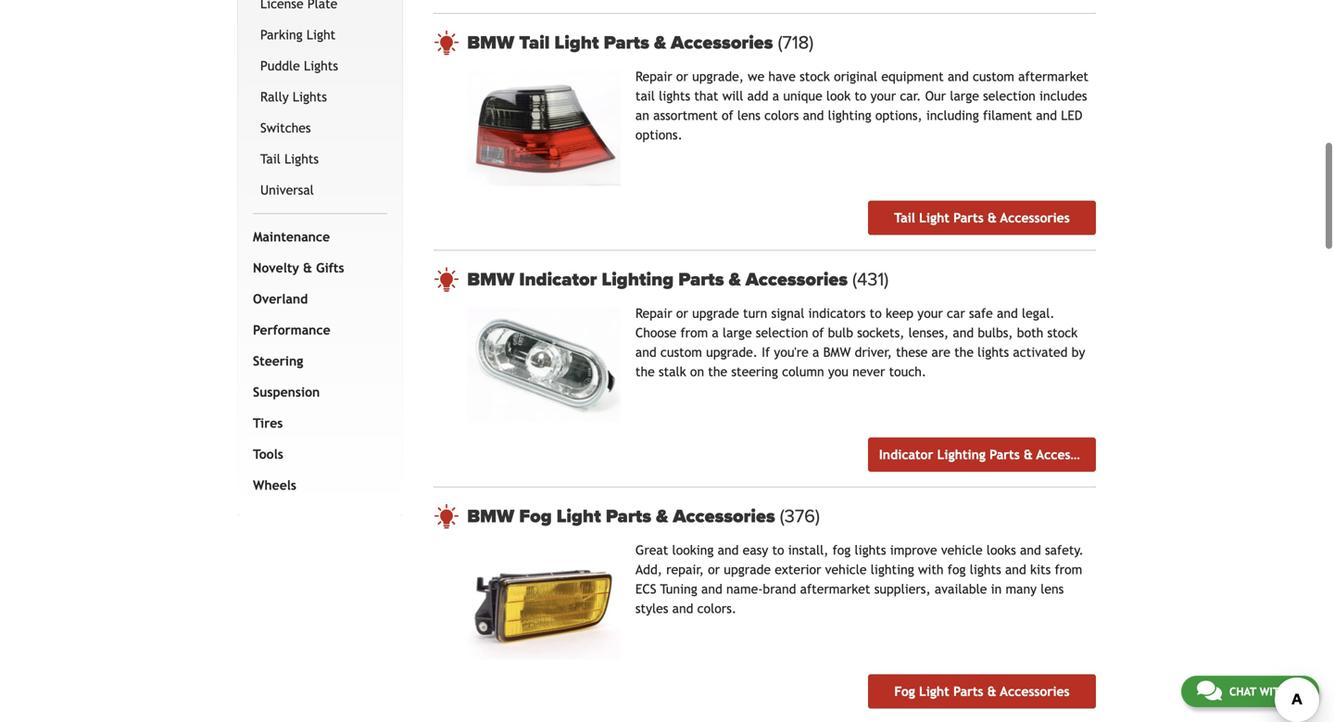 Task type: vqa. For each thing, say whether or not it's contained in the screenshot.
selection within Repair or upgrade, we have stock original equipment and custom aftermarket tail lights that will add a unique look to your car. Our large selection includes an assortment of lens colors and lighting options, including filament and LED options.
yes



Task type: describe. For each thing, give the bounding box(es) containing it.
includes
[[1040, 89, 1088, 103]]

lighting inside great looking and easy to install, fog lights improve vehicle looks and safety. add, repair, or upgrade exterior vehicle lighting with fog lights and kits from ecs tuning and name-brand aftermarket suppliers, available in many lens styles and colors.
[[871, 562, 915, 577]]

bmw                                                                                    indicator lighting parts & accessories
[[467, 268, 853, 291]]

0 vertical spatial vehicle
[[942, 543, 983, 558]]

selection inside repair or upgrade turn signal indicators to keep your car safe and legal. choose from a large selection of bulb sockets, lenses, and bulbs, both stock and custom upgrade. if you're a bmw driver, these are the lights activated by the stalk on the steering column you never touch.
[[756, 325, 809, 340]]

to inside great looking and easy to install, fog lights improve vehicle looks and safety. add, repair, or upgrade exterior vehicle lighting with fog lights and kits from ecs tuning and name-brand aftermarket suppliers, available in many lens styles and colors.
[[773, 543, 785, 558]]

original
[[834, 69, 878, 84]]

0 vertical spatial fog
[[833, 543, 851, 558]]

upgrade.
[[706, 345, 758, 360]]

tail for tail lights
[[260, 151, 281, 166]]

lighting inside repair or upgrade, we have stock original equipment and custom aftermarket tail lights that will add a unique look to your car. our large selection includes an assortment of lens colors and lighting options, including filament and led options.
[[828, 108, 872, 123]]

suppliers,
[[875, 582, 931, 596]]

looking
[[673, 543, 714, 558]]

rally
[[260, 89, 289, 104]]

column
[[782, 364, 825, 379]]

and up kits
[[1020, 543, 1042, 558]]

bmw                                                                                    tail light parts & accessories
[[467, 32, 778, 54]]

options.
[[636, 128, 683, 142]]

fog light parts & accessories link
[[868, 674, 1097, 709]]

equipment
[[882, 69, 944, 84]]

an
[[636, 108, 650, 123]]

including
[[927, 108, 979, 123]]

keep
[[886, 306, 914, 321]]

signal
[[772, 306, 805, 321]]

1 horizontal spatial the
[[708, 364, 728, 379]]

legal.
[[1022, 306, 1055, 321]]

fog light parts & accessories thumbnail image image
[[467, 544, 621, 659]]

lenses,
[[909, 325, 949, 340]]

led
[[1062, 108, 1083, 123]]

tail lights
[[260, 151, 319, 166]]

tail for tail light parts & accessories
[[895, 210, 916, 225]]

add
[[748, 89, 769, 103]]

and down 'car'
[[953, 325, 974, 340]]

light for tail
[[920, 210, 950, 225]]

2 vertical spatial a
[[813, 345, 820, 360]]

1 horizontal spatial fog
[[895, 684, 916, 699]]

lights inside repair or upgrade, we have stock original equipment and custom aftermarket tail lights that will add a unique look to your car. our large selection includes an assortment of lens colors and lighting options, including filament and led options.
[[659, 89, 691, 103]]

looks
[[987, 543, 1017, 558]]

bmw for bmw                                                                                    tail light parts & accessories
[[467, 32, 515, 54]]

on
[[690, 364, 705, 379]]

tuning
[[660, 582, 698, 596]]

from inside repair or upgrade turn signal indicators to keep your car safe and legal. choose from a large selection of bulb sockets, lenses, and bulbs, both stock and custom upgrade. if you're a bmw driver, these are the lights activated by the stalk on the steering column you never touch.
[[681, 325, 708, 340]]

us
[[1291, 685, 1304, 698]]

filament
[[983, 108, 1033, 123]]

steering
[[732, 364, 779, 379]]

and up many
[[1006, 562, 1027, 577]]

or for light
[[677, 69, 689, 84]]

0 horizontal spatial a
[[712, 325, 719, 340]]

turn
[[743, 306, 768, 321]]

novelty
[[253, 260, 299, 275]]

bmw                                                                                    indicator lighting parts & accessories link
[[467, 268, 1097, 291]]

tail
[[636, 89, 655, 103]]

have
[[769, 69, 796, 84]]

easy
[[743, 543, 769, 558]]

parking light
[[260, 27, 336, 42]]

puddle
[[260, 58, 300, 73]]

lights for tail lights
[[285, 151, 319, 166]]

lighting subcategories element
[[253, 0, 388, 214]]

tail light parts & accessories
[[895, 210, 1070, 225]]

custom inside repair or upgrade turn signal indicators to keep your car safe and legal. choose from a large selection of bulb sockets, lenses, and bulbs, both stock and custom upgrade. if you're a bmw driver, these are the lights activated by the stalk on the steering column you never touch.
[[661, 345, 702, 360]]

overland
[[253, 291, 308, 306]]

are
[[932, 345, 951, 360]]

custom inside repair or upgrade, we have stock original equipment and custom aftermarket tail lights that will add a unique look to your car. our large selection includes an assortment of lens colors and lighting options, including filament and led options.
[[973, 69, 1015, 84]]

driver,
[[855, 345, 893, 360]]

and up bulbs,
[[997, 306, 1018, 321]]

wheels
[[253, 478, 297, 492]]

many
[[1006, 582, 1037, 596]]

lights up in
[[970, 562, 1002, 577]]

stock inside repair or upgrade, we have stock original equipment and custom aftermarket tail lights that will add a unique look to your car. our large selection includes an assortment of lens colors and lighting options, including filament and led options.
[[800, 69, 830, 84]]

bmw inside repair or upgrade turn signal indicators to keep your car safe and legal. choose from a large selection of bulb sockets, lenses, and bulbs, both stock and custom upgrade. if you're a bmw driver, these are the lights activated by the stalk on the steering column you never touch.
[[824, 345, 851, 360]]

steering
[[253, 353, 303, 368]]

0 horizontal spatial lighting
[[602, 268, 674, 291]]

0 horizontal spatial the
[[636, 364, 655, 379]]

styles
[[636, 601, 669, 616]]

both
[[1018, 325, 1044, 340]]

wheels link
[[249, 470, 384, 501]]

unique
[[784, 89, 823, 103]]

these
[[896, 345, 928, 360]]

switches link
[[257, 112, 384, 143]]

safe
[[969, 306, 993, 321]]

exterior
[[775, 562, 822, 577]]

tail light parts & accessories link
[[868, 201, 1097, 235]]

of inside repair or upgrade turn signal indicators to keep your car safe and legal. choose from a large selection of bulb sockets, lenses, and bulbs, both stock and custom upgrade. if you're a bmw driver, these are the lights activated by the stalk on the steering column you never touch.
[[813, 325, 824, 340]]

bmw                                                                                    fog light parts & accessories link
[[467, 505, 1097, 527]]

if
[[762, 345, 770, 360]]

repair or upgrade, we have stock original equipment and custom aftermarket tail lights that will add a unique look to your car. our large selection includes an assortment of lens colors and lighting options, including filament and led options.
[[636, 69, 1089, 142]]

tools
[[253, 447, 283, 461]]

lights left improve
[[855, 543, 887, 558]]

lights inside repair or upgrade turn signal indicators to keep your car safe and legal. choose from a large selection of bulb sockets, lenses, and bulbs, both stock and custom upgrade. if you're a bmw driver, these are the lights activated by the stalk on the steering column you never touch.
[[978, 345, 1010, 360]]

comments image
[[1197, 679, 1222, 702]]

name-
[[727, 582, 763, 596]]

touch.
[[889, 364, 927, 379]]

performance
[[253, 322, 331, 337]]

and up including
[[948, 69, 969, 84]]

light for parking
[[307, 27, 336, 42]]

look
[[827, 89, 851, 103]]

stock inside repair or upgrade turn signal indicators to keep your car safe and legal. choose from a large selection of bulb sockets, lenses, and bulbs, both stock and custom upgrade. if you're a bmw driver, these are the lights activated by the stalk on the steering column you never touch.
[[1048, 325, 1078, 340]]

suspension link
[[249, 377, 384, 408]]

your inside repair or upgrade turn signal indicators to keep your car safe and legal. choose from a large selection of bulb sockets, lenses, and bulbs, both stock and custom upgrade. if you're a bmw driver, these are the lights activated by the stalk on the steering column you never touch.
[[918, 306, 943, 321]]

indicator lighting parts & accessories
[[880, 447, 1106, 462]]

indicator lighting parts & accessories thumbnail image image
[[467, 307, 621, 423]]

rally lights link
[[257, 81, 384, 112]]

upgrade inside repair or upgrade turn signal indicators to keep your car safe and legal. choose from a large selection of bulb sockets, lenses, and bulbs, both stock and custom upgrade. if you're a bmw driver, these are the lights activated by the stalk on the steering column you never touch.
[[692, 306, 739, 321]]

or for lighting
[[677, 306, 689, 321]]

and left easy
[[718, 543, 739, 558]]

steering link
[[249, 346, 384, 377]]

colors.
[[698, 601, 737, 616]]

chat
[[1230, 685, 1257, 698]]

by
[[1072, 345, 1086, 360]]

tires
[[253, 416, 283, 430]]

bmw                                                                                    fog light parts & accessories
[[467, 505, 780, 527]]

fog light parts & accessories
[[895, 684, 1070, 699]]

brand
[[763, 582, 797, 596]]

options,
[[876, 108, 923, 123]]

a inside repair or upgrade, we have stock original equipment and custom aftermarket tail lights that will add a unique look to your car. our large selection includes an assortment of lens colors and lighting options, including filament and led options.
[[773, 89, 780, 103]]

available
[[935, 582, 988, 596]]

2 horizontal spatial the
[[955, 345, 974, 360]]

suspension
[[253, 384, 320, 399]]

gifts
[[316, 260, 344, 275]]

lens inside great looking and easy to install, fog lights improve vehicle looks and safety. add, repair, or upgrade exterior vehicle lighting with fog lights and kits from ecs tuning and name-brand aftermarket suppliers, available in many lens styles and colors.
[[1041, 582, 1064, 596]]

1 horizontal spatial fog
[[948, 562, 966, 577]]

1 horizontal spatial tail
[[519, 32, 550, 54]]

lens inside repair or upgrade, we have stock original equipment and custom aftermarket tail lights that will add a unique look to your car. our large selection includes an assortment of lens colors and lighting options, including filament and led options.
[[738, 108, 761, 123]]

bulbs,
[[978, 325, 1014, 340]]

sockets,
[[858, 325, 905, 340]]

large inside repair or upgrade turn signal indicators to keep your car safe and legal. choose from a large selection of bulb sockets, lenses, and bulbs, both stock and custom upgrade. if you're a bmw driver, these are the lights activated by the stalk on the steering column you never touch.
[[723, 325, 752, 340]]

repair for light
[[636, 69, 673, 84]]

and down unique
[[803, 108, 824, 123]]

1 horizontal spatial with
[[1260, 685, 1288, 698]]

of inside repair or upgrade, we have stock original equipment and custom aftermarket tail lights that will add a unique look to your car. our large selection includes an assortment of lens colors and lighting options, including filament and led options.
[[722, 108, 734, 123]]

puddle lights
[[260, 58, 338, 73]]



Task type: locate. For each thing, give the bounding box(es) containing it.
indicator up indicator lighting parts & accessories thumbnail image
[[519, 268, 597, 291]]

1 horizontal spatial selection
[[984, 89, 1036, 103]]

to right easy
[[773, 543, 785, 558]]

rally lights
[[260, 89, 327, 104]]

to
[[855, 89, 867, 103], [870, 306, 882, 321], [773, 543, 785, 558]]

will
[[723, 89, 744, 103]]

0 horizontal spatial aftermarket
[[801, 582, 871, 596]]

1 horizontal spatial aftermarket
[[1019, 69, 1089, 84]]

2 horizontal spatial to
[[870, 306, 882, 321]]

stock up by
[[1048, 325, 1078, 340]]

0 horizontal spatial fog
[[519, 505, 552, 527]]

tires link
[[249, 408, 384, 439]]

1 vertical spatial lights
[[293, 89, 327, 104]]

upgrade inside great looking and easy to install, fog lights improve vehicle looks and safety. add, repair, or upgrade exterior vehicle lighting with fog lights and kits from ecs tuning and name-brand aftermarket suppliers, available in many lens styles and colors.
[[724, 562, 771, 577]]

tail inside lighting subcategories element
[[260, 151, 281, 166]]

selection inside repair or upgrade, we have stock original equipment and custom aftermarket tail lights that will add a unique look to your car. our large selection includes an assortment of lens colors and lighting options, including filament and led options.
[[984, 89, 1036, 103]]

overland link
[[249, 283, 384, 315]]

upgrade left turn at the right top of the page
[[692, 306, 739, 321]]

0 vertical spatial custom
[[973, 69, 1015, 84]]

1 vertical spatial of
[[813, 325, 824, 340]]

lens down add
[[738, 108, 761, 123]]

0 vertical spatial lights
[[304, 58, 338, 73]]

or left upgrade,
[[677, 69, 689, 84]]

1 horizontal spatial indicator
[[880, 447, 934, 462]]

custom
[[973, 69, 1015, 84], [661, 345, 702, 360]]

0 horizontal spatial to
[[773, 543, 785, 558]]

repair up choose
[[636, 306, 673, 321]]

1 vertical spatial aftermarket
[[801, 582, 871, 596]]

1 horizontal spatial to
[[855, 89, 867, 103]]

aftermarket down "exterior"
[[801, 582, 871, 596]]

stock up unique
[[800, 69, 830, 84]]

to inside repair or upgrade turn signal indicators to keep your car safe and legal. choose from a large selection of bulb sockets, lenses, and bulbs, both stock and custom upgrade. if you're a bmw driver, these are the lights activated by the stalk on the steering column you never touch.
[[870, 306, 882, 321]]

0 vertical spatial from
[[681, 325, 708, 340]]

0 horizontal spatial fog
[[833, 543, 851, 558]]

custom up 'stalk'
[[661, 345, 702, 360]]

with left us
[[1260, 685, 1288, 698]]

0 vertical spatial a
[[773, 89, 780, 103]]

1 horizontal spatial your
[[918, 306, 943, 321]]

1 horizontal spatial from
[[1055, 562, 1083, 577]]

lighting down 'look'
[[828, 108, 872, 123]]

0 horizontal spatial vehicle
[[826, 562, 867, 577]]

stalk
[[659, 364, 687, 379]]

0 horizontal spatial large
[[723, 325, 752, 340]]

your up lenses,
[[918, 306, 943, 321]]

to down original
[[855, 89, 867, 103]]

parking light link
[[257, 19, 384, 50]]

0 vertical spatial your
[[871, 89, 896, 103]]

2 horizontal spatial tail
[[895, 210, 916, 225]]

1 vertical spatial custom
[[661, 345, 702, 360]]

1 horizontal spatial custom
[[973, 69, 1015, 84]]

or
[[677, 69, 689, 84], [677, 306, 689, 321], [708, 562, 720, 577]]

vehicle
[[942, 543, 983, 558], [826, 562, 867, 577]]

a up upgrade. at top right
[[712, 325, 719, 340]]

accessories inside fog light parts & accessories link
[[1001, 684, 1070, 699]]

repair inside repair or upgrade, we have stock original equipment and custom aftermarket tail lights that will add a unique look to your car. our large selection includes an assortment of lens colors and lighting options, including filament and led options.
[[636, 69, 673, 84]]

or down looking
[[708, 562, 720, 577]]

tail light parts & accessories thumbnail image image
[[467, 71, 621, 186]]

to up sockets,
[[870, 306, 882, 321]]

0 horizontal spatial selection
[[756, 325, 809, 340]]

&
[[654, 32, 666, 54], [988, 210, 997, 225], [303, 260, 312, 275], [729, 268, 741, 291], [1024, 447, 1033, 462], [656, 505, 668, 527], [988, 684, 997, 699]]

novelty & gifts link
[[249, 252, 384, 283]]

of left bulb
[[813, 325, 824, 340]]

lights for puddle lights
[[304, 58, 338, 73]]

colors
[[765, 108, 799, 123]]

1 vertical spatial repair
[[636, 306, 673, 321]]

repair inside repair or upgrade turn signal indicators to keep your car safe and legal. choose from a large selection of bulb sockets, lenses, and bulbs, both stock and custom upgrade. if you're a bmw driver, these are the lights activated by the stalk on the steering column you never touch.
[[636, 306, 673, 321]]

0 vertical spatial to
[[855, 89, 867, 103]]

upgrade
[[692, 306, 739, 321], [724, 562, 771, 577]]

large up including
[[950, 89, 980, 103]]

1 horizontal spatial stock
[[1048, 325, 1078, 340]]

maintenance
[[253, 229, 330, 244]]

1 vertical spatial fog
[[948, 562, 966, 577]]

tools link
[[249, 439, 384, 470]]

1 vertical spatial selection
[[756, 325, 809, 340]]

you're
[[774, 345, 809, 360]]

or up choose
[[677, 306, 689, 321]]

accessories inside indicator lighting parts & accessories link
[[1037, 447, 1106, 462]]

your up options, at the right
[[871, 89, 896, 103]]

and down tuning
[[673, 601, 694, 616]]

the left 'stalk'
[[636, 364, 655, 379]]

fog
[[519, 505, 552, 527], [895, 684, 916, 699]]

1 vertical spatial lighting
[[871, 562, 915, 577]]

1 horizontal spatial of
[[813, 325, 824, 340]]

0 horizontal spatial tail
[[260, 151, 281, 166]]

1 horizontal spatial large
[[950, 89, 980, 103]]

2 vertical spatial or
[[708, 562, 720, 577]]

1 repair from the top
[[636, 69, 673, 84]]

0 vertical spatial lighting
[[828, 108, 872, 123]]

vehicle up available
[[942, 543, 983, 558]]

1 vertical spatial vehicle
[[826, 562, 867, 577]]

repair
[[636, 69, 673, 84], [636, 306, 673, 321]]

lights for rally lights
[[293, 89, 327, 104]]

improve
[[890, 543, 938, 558]]

0 horizontal spatial lens
[[738, 108, 761, 123]]

selection
[[984, 89, 1036, 103], [756, 325, 809, 340]]

switches
[[260, 120, 311, 135]]

repair up tail
[[636, 69, 673, 84]]

1 horizontal spatial lighting
[[938, 447, 986, 462]]

bmw for bmw                                                                                    fog light parts & accessories
[[467, 505, 515, 527]]

large
[[950, 89, 980, 103], [723, 325, 752, 340]]

and up colors.
[[702, 582, 723, 596]]

0 vertical spatial upgrade
[[692, 306, 739, 321]]

1 vertical spatial stock
[[1048, 325, 1078, 340]]

0 horizontal spatial stock
[[800, 69, 830, 84]]

1 vertical spatial your
[[918, 306, 943, 321]]

the right on
[[708, 364, 728, 379]]

great
[[636, 543, 669, 558]]

0 vertical spatial aftermarket
[[1019, 69, 1089, 84]]

bmw                                                                                    tail light parts & accessories link
[[467, 32, 1097, 54]]

parts
[[604, 32, 650, 54], [954, 210, 984, 225], [679, 268, 724, 291], [990, 447, 1020, 462], [606, 505, 652, 527], [954, 684, 984, 699]]

fog right install,
[[833, 543, 851, 558]]

universal
[[260, 182, 314, 197]]

in
[[991, 582, 1002, 596]]

never
[[853, 364, 886, 379]]

and left led
[[1036, 108, 1058, 123]]

selection up filament
[[984, 89, 1036, 103]]

maintenance link
[[249, 221, 384, 252]]

lens down kits
[[1041, 582, 1064, 596]]

aftermarket inside repair or upgrade, we have stock original equipment and custom aftermarket tail lights that will add a unique look to your car. our large selection includes an assortment of lens colors and lighting options, including filament and led options.
[[1019, 69, 1089, 84]]

lights up the universal
[[285, 151, 319, 166]]

0 horizontal spatial your
[[871, 89, 896, 103]]

from down safety.
[[1055, 562, 1083, 577]]

from inside great looking and easy to install, fog lights improve vehicle looks and safety. add, repair, or upgrade exterior vehicle lighting with fog lights and kits from ecs tuning and name-brand aftermarket suppliers, available in many lens styles and colors.
[[1055, 562, 1083, 577]]

bmw
[[467, 32, 515, 54], [467, 268, 515, 291], [824, 345, 851, 360], [467, 505, 515, 527]]

chat with us link
[[1182, 676, 1320, 707]]

2 horizontal spatial a
[[813, 345, 820, 360]]

1 vertical spatial with
[[1260, 685, 1288, 698]]

1 vertical spatial lens
[[1041, 582, 1064, 596]]

with down improve
[[918, 562, 944, 577]]

with inside great looking and easy to install, fog lights improve vehicle looks and safety. add, repair, or upgrade exterior vehicle lighting with fog lights and kits from ecs tuning and name-brand aftermarket suppliers, available in many lens styles and colors.
[[918, 562, 944, 577]]

1 vertical spatial or
[[677, 306, 689, 321]]

ecs
[[636, 582, 657, 596]]

2 vertical spatial tail
[[895, 210, 916, 225]]

vehicle down install,
[[826, 562, 867, 577]]

activated
[[1013, 345, 1068, 360]]

0 horizontal spatial of
[[722, 108, 734, 123]]

stock
[[800, 69, 830, 84], [1048, 325, 1078, 340]]

0 horizontal spatial from
[[681, 325, 708, 340]]

lights up the assortment
[[659, 89, 691, 103]]

repair or upgrade turn signal indicators to keep your car safe and legal. choose from a large selection of bulb sockets, lenses, and bulbs, both stock and custom upgrade. if you're a bmw driver, these are the lights activated by the stalk on the steering column you never touch.
[[636, 306, 1086, 379]]

lights down puddle lights link
[[293, 89, 327, 104]]

add,
[[636, 562, 663, 577]]

1 vertical spatial from
[[1055, 562, 1083, 577]]

accessories
[[671, 32, 773, 54], [1001, 210, 1070, 225], [746, 268, 848, 291], [1037, 447, 1106, 462], [673, 505, 775, 527], [1001, 684, 1070, 699]]

0 horizontal spatial indicator
[[519, 268, 597, 291]]

0 vertical spatial lighting
[[602, 268, 674, 291]]

0 vertical spatial with
[[918, 562, 944, 577]]

aftermarket up the includes
[[1019, 69, 1089, 84]]

1 vertical spatial fog
[[895, 684, 916, 699]]

repair,
[[667, 562, 704, 577]]

with
[[918, 562, 944, 577], [1260, 685, 1288, 698]]

0 horizontal spatial with
[[918, 562, 944, 577]]

0 vertical spatial of
[[722, 108, 734, 123]]

0 vertical spatial large
[[950, 89, 980, 103]]

large inside repair or upgrade, we have stock original equipment and custom aftermarket tail lights that will add a unique look to your car. our large selection includes an assortment of lens colors and lighting options, including filament and led options.
[[950, 89, 980, 103]]

from right choose
[[681, 325, 708, 340]]

lighting
[[828, 108, 872, 123], [871, 562, 915, 577]]

1 vertical spatial indicator
[[880, 447, 934, 462]]

of
[[722, 108, 734, 123], [813, 325, 824, 340]]

light for fog
[[919, 684, 950, 699]]

parking
[[260, 27, 303, 42]]

2 repair from the top
[[636, 306, 673, 321]]

upgrade up name- at the bottom of page
[[724, 562, 771, 577]]

upgrade,
[[692, 69, 744, 84]]

0 vertical spatial lens
[[738, 108, 761, 123]]

1 vertical spatial upgrade
[[724, 562, 771, 577]]

great looking and easy to install, fog lights improve vehicle looks and safety. add, repair, or upgrade exterior vehicle lighting with fog lights and kits from ecs tuning and name-brand aftermarket suppliers, available in many lens styles and colors.
[[636, 543, 1084, 616]]

and down choose
[[636, 345, 657, 360]]

the right the are
[[955, 345, 974, 360]]

we
[[748, 69, 765, 84]]

1 horizontal spatial vehicle
[[942, 543, 983, 558]]

universal link
[[257, 175, 384, 206]]

indicators
[[809, 306, 866, 321]]

1 vertical spatial to
[[870, 306, 882, 321]]

fog up available
[[948, 562, 966, 577]]

0 vertical spatial selection
[[984, 89, 1036, 103]]

lights down parking light link
[[304, 58, 338, 73]]

indicator lighting parts & accessories link
[[868, 438, 1106, 472]]

from
[[681, 325, 708, 340], [1055, 562, 1083, 577]]

0 vertical spatial fog
[[519, 505, 552, 527]]

0 vertical spatial repair
[[636, 69, 673, 84]]

or inside repair or upgrade turn signal indicators to keep your car safe and legal. choose from a large selection of bulb sockets, lenses, and bulbs, both stock and custom upgrade. if you're a bmw driver, these are the lights activated by the stalk on the steering column you never touch.
[[677, 306, 689, 321]]

1 vertical spatial large
[[723, 325, 752, 340]]

accessories inside tail light parts & accessories link
[[1001, 210, 1070, 225]]

lighting up suppliers,
[[871, 562, 915, 577]]

your
[[871, 89, 896, 103], [918, 306, 943, 321]]

of down will
[[722, 108, 734, 123]]

repair for lighting
[[636, 306, 673, 321]]

1 vertical spatial tail
[[260, 151, 281, 166]]

0 vertical spatial tail
[[519, 32, 550, 54]]

a right add
[[773, 89, 780, 103]]

or inside repair or upgrade, we have stock original equipment and custom aftermarket tail lights that will add a unique look to your car. our large selection includes an assortment of lens colors and lighting options, including filament and led options.
[[677, 69, 689, 84]]

car.
[[900, 89, 922, 103]]

tail
[[519, 32, 550, 54], [260, 151, 281, 166], [895, 210, 916, 225]]

or inside great looking and easy to install, fog lights improve vehicle looks and safety. add, repair, or upgrade exterior vehicle lighting with fog lights and kits from ecs tuning and name-brand aftermarket suppliers, available in many lens styles and colors.
[[708, 562, 720, 577]]

chat with us
[[1230, 685, 1304, 698]]

lights down bulbs,
[[978, 345, 1010, 360]]

install,
[[789, 543, 829, 558]]

1 horizontal spatial lens
[[1041, 582, 1064, 596]]

2 vertical spatial to
[[773, 543, 785, 558]]

novelty & gifts
[[253, 260, 344, 275]]

kits
[[1031, 562, 1051, 577]]

bulb
[[828, 325, 854, 340]]

indicator down "touch."
[[880, 447, 934, 462]]

custom up filament
[[973, 69, 1015, 84]]

0 vertical spatial stock
[[800, 69, 830, 84]]

1 vertical spatial lighting
[[938, 447, 986, 462]]

2 vertical spatial lights
[[285, 151, 319, 166]]

0 vertical spatial or
[[677, 69, 689, 84]]

selection down signal
[[756, 325, 809, 340]]

0 horizontal spatial custom
[[661, 345, 702, 360]]

large up upgrade. at top right
[[723, 325, 752, 340]]

aftermarket
[[1019, 69, 1089, 84], [801, 582, 871, 596]]

0 vertical spatial indicator
[[519, 268, 597, 291]]

lights
[[659, 89, 691, 103], [978, 345, 1010, 360], [855, 543, 887, 558], [970, 562, 1002, 577]]

bmw for bmw                                                                                    indicator lighting parts & accessories
[[467, 268, 515, 291]]

aftermarket inside great looking and easy to install, fog lights improve vehicle looks and safety. add, repair, or upgrade exterior vehicle lighting with fog lights and kits from ecs tuning and name-brand aftermarket suppliers, available in many lens styles and colors.
[[801, 582, 871, 596]]

1 vertical spatial a
[[712, 325, 719, 340]]

to inside repair or upgrade, we have stock original equipment and custom aftermarket tail lights that will add a unique look to your car. our large selection includes an assortment of lens colors and lighting options, including filament and led options.
[[855, 89, 867, 103]]

performance link
[[249, 315, 384, 346]]

a up column
[[813, 345, 820, 360]]

assortment
[[654, 108, 718, 123]]

1 horizontal spatial a
[[773, 89, 780, 103]]

your inside repair or upgrade, we have stock original equipment and custom aftermarket tail lights that will add a unique look to your car. our large selection includes an assortment of lens colors and lighting options, including filament and led options.
[[871, 89, 896, 103]]



